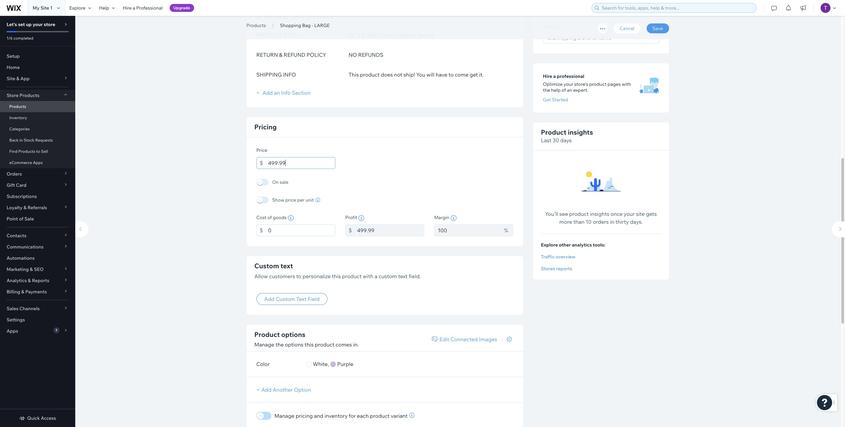 Task type: describe. For each thing, give the bounding box(es) containing it.
refund
[[284, 51, 305, 58]]

info tooltip image for profit
[[358, 215, 364, 221]]

0 horizontal spatial an
[[274, 89, 280, 96]]

flavors
[[417, 32, 434, 38]]

your inside optimize your store's product pages with the help of an expert.
[[564, 81, 573, 87]]

unit
[[306, 197, 314, 203]]

analytics & reports button
[[0, 275, 75, 286]]

automations link
[[0, 253, 75, 264]]

store products
[[7, 92, 39, 98]]

1 inside sidebar element
[[56, 328, 57, 332]]

my
[[33, 5, 39, 11]]

back
[[9, 138, 18, 143]]

10
[[586, 219, 592, 225]]

1 horizontal spatial site
[[40, 5, 49, 11]]

hire a professional
[[123, 5, 163, 11]]

setup link
[[0, 51, 75, 62]]

site inside popup button
[[7, 76, 15, 82]]

a inside custom text allow customers to personalize this product with a custom text field.
[[375, 273, 377, 279]]

sales channels
[[7, 306, 40, 312]]

optimize your store's product pages with the help of an expert.
[[543, 81, 631, 93]]

with inside optimize your store's product pages with the help of an expert.
[[622, 81, 631, 87]]

& for loyalty
[[23, 205, 27, 211]]

show
[[272, 197, 284, 203]]

this
[[349, 71, 359, 78]]

last
[[541, 137, 552, 144]]

than
[[573, 219, 585, 225]]

products inside popup button
[[20, 92, 39, 98]]

help button
[[95, 0, 119, 16]]

return & refund policy
[[256, 51, 326, 58]]

30
[[553, 137, 559, 144]]

other
[[559, 242, 571, 248]]

payments
[[25, 289, 47, 295]]

custom inside custom text allow customers to personalize this product with a custom text field.
[[254, 262, 279, 270]]

profit
[[345, 214, 357, 220]]

0 horizontal spatial apps
[[7, 328, 18, 334]]

contacts button
[[0, 230, 75, 241]]

& for return
[[279, 51, 283, 58]]

let's set up your store
[[7, 21, 55, 27]]

this inside product options manage the options this product comes in.
[[305, 341, 314, 348]]

days
[[560, 137, 572, 144]]

option
[[294, 387, 311, 393]]

more
[[559, 219, 572, 225]]

subscriptions link
[[0, 191, 75, 202]]

edit
[[439, 336, 449, 343]]

$ for on sale
[[260, 160, 263, 166]]

product for product options
[[254, 330, 280, 339]]

custom inside add custom text field button
[[276, 296, 295, 302]]

a for professional
[[133, 5, 135, 11]]

sales
[[7, 306, 18, 312]]

back in stock requests
[[9, 138, 53, 143]]

optimize
[[543, 81, 563, 87]]

& for site
[[16, 76, 19, 82]]

add for add custom text field
[[264, 296, 275, 302]]

Search for tools, apps, help & more... field
[[600, 3, 754, 13]]

in inside sidebar element
[[19, 138, 23, 143]]

additional info sections
[[256, 15, 333, 20]]

product inside optimize your store's product pages with the help of an expert.
[[589, 81, 607, 87]]

with inside custom text allow customers to personalize this product with a custom text field.
[[363, 273, 373, 279]]

orders button
[[0, 168, 75, 180]]

12" x 8" bag  cotton  natural flavors
[[349, 32, 434, 38]]

products link inside shopping bag - large form
[[243, 22, 269, 29]]

sale
[[24, 216, 34, 222]]

once
[[611, 211, 623, 217]]

add an info section link
[[256, 89, 311, 96]]

add for add an info section
[[263, 89, 273, 96]]

orders
[[593, 219, 609, 225]]

point
[[7, 216, 18, 222]]

0 horizontal spatial large
[[314, 22, 330, 28]]

0 horizontal spatial -
[[312, 22, 313, 28]]

bag right info
[[305, 14, 327, 29]]

loyalty & referrals
[[7, 205, 47, 211]]

products inside shopping bag - large form
[[246, 22, 266, 28]]

settings
[[7, 317, 25, 323]]

find products to sell link
[[0, 146, 75, 157]]

gets
[[646, 211, 657, 217]]

hire a professional link
[[119, 0, 167, 16]]

store products button
[[0, 90, 75, 101]]

hire for hire a professional
[[543, 73, 552, 79]]

get started link
[[543, 97, 568, 103]]

find
[[9, 149, 17, 154]]

0 vertical spatial 1
[[50, 5, 52, 11]]

$ down cost
[[260, 227, 263, 234]]

traffic overview
[[541, 254, 575, 260]]

shopping down additional info sections
[[280, 22, 301, 28]]

get started
[[543, 97, 568, 103]]

of for point of sale
[[19, 216, 23, 222]]

settings link
[[0, 314, 75, 326]]

field
[[308, 296, 320, 302]]

sell
[[41, 149, 48, 154]]

1 horizontal spatial large
[[336, 14, 377, 29]]

product for product insights
[[541, 128, 566, 137]]

& for marketing
[[30, 266, 33, 272]]

explore for explore
[[69, 5, 85, 11]]

add custom text field button
[[256, 293, 328, 305]]

your inside sidebar element
[[33, 21, 43, 27]]

a for professional
[[553, 73, 556, 79]]

professional
[[557, 73, 584, 79]]

you
[[416, 71, 425, 78]]

billing & payments button
[[0, 286, 75, 297]]

info for product info
[[284, 32, 297, 38]]

referrals
[[28, 205, 47, 211]]

product inside product options manage the options this product comes in.
[[315, 341, 334, 348]]

hire for hire a professional
[[123, 5, 132, 11]]

info tooltip image
[[409, 413, 415, 418]]

cotton
[[380, 32, 397, 38]]

for
[[349, 413, 356, 419]]

2 horizontal spatial to
[[449, 71, 454, 78]]

communications button
[[0, 241, 75, 253]]

personalize
[[303, 273, 331, 279]]

1 vertical spatial options
[[285, 341, 303, 348]]

manage inside product options manage the options this product comes in.
[[254, 341, 274, 348]]

gift card button
[[0, 180, 75, 191]]

store's
[[574, 81, 588, 87]]

traffic
[[541, 254, 555, 260]]

info tooltip image for cost of goods
[[288, 215, 294, 221]]

manage pricing and inventory for each product variant
[[275, 413, 408, 419]]

does
[[381, 71, 393, 78]]

refunds
[[358, 51, 383, 58]]

1 horizontal spatial -
[[330, 14, 334, 29]]

product inside custom text allow customers to personalize this product with a custom text field.
[[342, 273, 362, 279]]

ecommerce apps
[[9, 160, 43, 165]]

app
[[20, 76, 30, 82]]

on
[[272, 179, 279, 185]]

products up inventory
[[9, 104, 26, 109]]

sales channels button
[[0, 303, 75, 314]]

8"
[[361, 32, 366, 38]]

custom text allow customers to personalize this product with a custom text field.
[[254, 262, 421, 279]]

info
[[291, 15, 305, 20]]

customers
[[269, 273, 295, 279]]

add an info section
[[261, 89, 311, 96]]

it.
[[479, 71, 484, 78]]

price
[[285, 197, 296, 203]]

edit connected images
[[439, 336, 497, 343]]

hire a professional
[[543, 73, 584, 79]]

0 vertical spatial text
[[281, 262, 293, 270]]

product
[[256, 32, 282, 38]]

marketing & seo button
[[0, 264, 75, 275]]

0 vertical spatial apps
[[33, 160, 43, 165]]



Task type: locate. For each thing, give the bounding box(es) containing it.
1 horizontal spatial explore
[[541, 242, 558, 248]]

site
[[40, 5, 49, 11], [7, 76, 15, 82]]

explore left help
[[69, 5, 85, 11]]

1 horizontal spatial with
[[622, 81, 631, 87]]

marketing & seo
[[7, 266, 44, 272]]

products link up product
[[243, 22, 269, 29]]

text left field.
[[398, 273, 408, 279]]

1 horizontal spatial the
[[543, 87, 550, 93]]

this product does not ship! you will have to come get it.
[[349, 71, 484, 78]]

let's
[[7, 21, 17, 27]]

stores reports
[[541, 266, 572, 272]]

& for billing
[[21, 289, 24, 295]]

in right back on the left of page
[[19, 138, 23, 143]]

0 vertical spatial insights
[[568, 128, 593, 137]]

& left reports on the left bottom
[[28, 278, 31, 284]]

cost of goods
[[256, 214, 287, 220]]

analytics
[[7, 278, 27, 284]]

your up thirty
[[624, 211, 635, 217]]

expert.
[[573, 87, 588, 93]]

1 vertical spatial a
[[553, 73, 556, 79]]

0 horizontal spatial of
[[19, 216, 23, 222]]

large up x at the top left of page
[[336, 14, 377, 29]]

1 vertical spatial product
[[254, 330, 280, 339]]

0 vertical spatial to
[[449, 71, 454, 78]]

of right help on the right of page
[[562, 87, 566, 93]]

explore for explore other analytics tools:
[[541, 242, 558, 248]]

in inside 'you'll see product insights once your site gets more than 10 orders in thirty days.'
[[610, 219, 614, 225]]

apps down find products to sell link
[[33, 160, 43, 165]]

add left another
[[261, 387, 272, 393]]

1 vertical spatial 1
[[56, 328, 57, 332]]

1 horizontal spatial product
[[541, 128, 566, 137]]

to right have at the top right
[[449, 71, 454, 78]]

add down shipping
[[263, 89, 273, 96]]

insights up days
[[568, 128, 593, 137]]

$ down profit
[[349, 227, 352, 234]]

text
[[281, 262, 293, 270], [398, 273, 408, 279]]

1 horizontal spatial your
[[564, 81, 573, 87]]

in down once at the right
[[610, 219, 614, 225]]

0 horizontal spatial site
[[7, 76, 15, 82]]

1 vertical spatial insights
[[590, 211, 609, 217]]

1 vertical spatial apps
[[7, 328, 18, 334]]

point of sale
[[7, 216, 34, 222]]

0 horizontal spatial your
[[33, 21, 43, 27]]

0 horizontal spatial text
[[281, 262, 293, 270]]

of for cost of goods
[[268, 214, 272, 220]]

custom left 'text'
[[276, 296, 295, 302]]

0 vertical spatial options
[[281, 330, 305, 339]]

product insights last 30 days
[[541, 128, 593, 144]]

bag down info
[[302, 22, 311, 28]]

insights up orders on the bottom of the page
[[590, 211, 609, 217]]

& inside 'dropdown button'
[[30, 266, 33, 272]]

1 down the 'settings' link
[[56, 328, 57, 332]]

2 horizontal spatial info tooltip image
[[451, 215, 457, 221]]

have
[[436, 71, 447, 78]]

1 vertical spatial in
[[610, 219, 614, 225]]

the
[[543, 87, 550, 93], [276, 341, 284, 348]]

1 vertical spatial site
[[7, 76, 15, 82]]

0 horizontal spatial product
[[254, 330, 280, 339]]

1 vertical spatial your
[[564, 81, 573, 87]]

0 vertical spatial explore
[[69, 5, 85, 11]]

0 horizontal spatial in
[[19, 138, 23, 143]]

hire inside shopping bag - large form
[[543, 73, 552, 79]]

your inside 'you'll see product insights once your site gets more than 10 orders in thirty days.'
[[624, 211, 635, 217]]

1 horizontal spatial products link
[[243, 22, 269, 29]]

set
[[18, 21, 25, 27]]

return
[[256, 51, 278, 58]]

of right cost
[[268, 214, 272, 220]]

an inside optimize your store's product pages with the help of an expert.
[[567, 87, 572, 93]]

1 horizontal spatial hire
[[543, 73, 552, 79]]

product up color
[[254, 330, 280, 339]]

1 right the my
[[50, 5, 52, 11]]

1 horizontal spatial a
[[375, 273, 377, 279]]

0 horizontal spatial products link
[[0, 101, 75, 112]]

0 vertical spatial add
[[263, 89, 273, 96]]

billing
[[7, 289, 20, 295]]

of inside point of sale link
[[19, 216, 23, 222]]

0 horizontal spatial hire
[[123, 5, 132, 11]]

this up white
[[305, 341, 314, 348]]

info down additional info sections
[[284, 32, 297, 38]]

0 vertical spatial the
[[543, 87, 550, 93]]

0 horizontal spatial 1
[[50, 5, 52, 11]]

1 info tooltip image from the left
[[288, 215, 294, 221]]

this inside custom text allow customers to personalize this product with a custom text field.
[[332, 273, 341, 279]]

2 vertical spatial a
[[375, 273, 377, 279]]

info
[[284, 32, 297, 38], [283, 71, 296, 78]]

0 vertical spatial this
[[332, 273, 341, 279]]

see
[[559, 211, 568, 217]]

info tooltip image
[[288, 215, 294, 221], [358, 215, 364, 221], [451, 215, 457, 221]]

shopping bag - large form
[[72, 0, 845, 427]]

2 vertical spatial to
[[296, 273, 301, 279]]

1 vertical spatial this
[[305, 341, 314, 348]]

& right loyalty
[[23, 205, 27, 211]]

& left seo
[[30, 266, 33, 272]]

1 vertical spatial with
[[363, 273, 373, 279]]

x
[[357, 32, 360, 38]]

product inside product insights last 30 days
[[541, 128, 566, 137]]

product inside product options manage the options this product comes in.
[[254, 330, 280, 339]]

inventory
[[9, 115, 27, 120]]

1 vertical spatial to
[[36, 149, 40, 154]]

hire up the optimize
[[543, 73, 552, 79]]

0 vertical spatial hire
[[123, 5, 132, 11]]

this right personalize
[[332, 273, 341, 279]]

products up product
[[246, 22, 266, 28]]

1 vertical spatial the
[[276, 341, 284, 348]]

None text field
[[268, 157, 335, 169], [357, 224, 424, 236], [268, 157, 335, 169], [357, 224, 424, 236]]

of left sale
[[19, 216, 23, 222]]

a left custom
[[375, 273, 377, 279]]

of
[[562, 87, 566, 93], [268, 214, 272, 220], [19, 216, 23, 222]]

add down allow
[[264, 296, 275, 302]]

a
[[133, 5, 135, 11], [553, 73, 556, 79], [375, 273, 377, 279]]

come
[[455, 71, 469, 78]]

0 vertical spatial product
[[541, 128, 566, 137]]

explore inside shopping bag - large form
[[541, 242, 558, 248]]

insights inside 'you'll see product insights once your site gets more than 10 orders in thirty days.'
[[590, 211, 609, 217]]

large down sections
[[314, 22, 330, 28]]

the inside optimize your store's product pages with the help of an expert.
[[543, 87, 550, 93]]

site down home
[[7, 76, 15, 82]]

site right the my
[[40, 5, 49, 11]]

product inside 'you'll see product insights once your site gets more than 10 orders in thirty days.'
[[569, 211, 589, 217]]

0 vertical spatial custom
[[254, 262, 279, 270]]

and
[[314, 413, 323, 419]]

completed
[[13, 36, 33, 41]]

manage up color
[[254, 341, 274, 348]]

will
[[427, 71, 435, 78]]

not
[[394, 71, 402, 78]]

1 horizontal spatial an
[[567, 87, 572, 93]]

0 vertical spatial your
[[33, 21, 43, 27]]

1 horizontal spatial 1
[[56, 328, 57, 332]]

bag
[[305, 14, 327, 29], [302, 22, 311, 28]]

stock
[[24, 138, 34, 143]]

edit option link image
[[432, 337, 438, 342]]

of inside optimize your store's product pages with the help of an expert.
[[562, 87, 566, 93]]

product
[[541, 128, 566, 137], [254, 330, 280, 339]]

upgrade
[[173, 5, 190, 10]]

your
[[33, 21, 43, 27], [564, 81, 573, 87], [624, 211, 635, 217]]

loyalty & referrals button
[[0, 202, 75, 213]]

with right pages
[[622, 81, 631, 87]]

0 horizontal spatial info tooltip image
[[288, 215, 294, 221]]

add for add another option
[[261, 387, 272, 393]]

point of sale link
[[0, 213, 75, 224]]

connected
[[450, 336, 478, 343]]

& right billing
[[21, 289, 24, 295]]

another
[[273, 387, 293, 393]]

info tooltip image right goods
[[288, 215, 294, 221]]

None text field
[[268, 224, 335, 236], [434, 224, 501, 236], [268, 224, 335, 236], [434, 224, 501, 236]]

info tooltip image for margin
[[451, 215, 457, 221]]

sale
[[280, 179, 288, 185]]

the inside product options manage the options this product comes in.
[[276, 341, 284, 348]]

an left expert.
[[567, 87, 572, 93]]

info tooltip image right margin
[[451, 215, 457, 221]]

products link down the store products
[[0, 101, 75, 112]]

get
[[543, 97, 551, 103]]

apps down settings
[[7, 328, 18, 334]]

a inside hire a professional link
[[133, 5, 135, 11]]

0 vertical spatial in
[[19, 138, 23, 143]]

1 horizontal spatial to
[[296, 273, 301, 279]]

product up the 30
[[541, 128, 566, 137]]

0 horizontal spatial a
[[133, 5, 135, 11]]

site & app
[[7, 76, 30, 82]]

this
[[332, 273, 341, 279], [305, 341, 314, 348]]

channels
[[19, 306, 40, 312]]

3 info tooltip image from the left
[[451, 215, 457, 221]]

0 vertical spatial info
[[284, 32, 297, 38]]

shipping
[[256, 71, 282, 78]]

cancel
[[620, 25, 635, 31]]

requests
[[35, 138, 53, 143]]

with left custom
[[363, 273, 373, 279]]

communications
[[7, 244, 44, 250]]

1 horizontal spatial info tooltip image
[[358, 215, 364, 221]]

quick
[[27, 415, 40, 421]]

0 vertical spatial a
[[133, 5, 135, 11]]

margin
[[434, 214, 449, 220]]

1 vertical spatial custom
[[276, 296, 295, 302]]

0 horizontal spatial explore
[[69, 5, 85, 11]]

1 horizontal spatial text
[[398, 273, 408, 279]]

0 vertical spatial products link
[[243, 22, 269, 29]]

goods
[[273, 214, 287, 220]]

a left the professional at the top left of page
[[133, 5, 135, 11]]

custom up allow
[[254, 262, 279, 270]]

info for shipping info
[[283, 71, 296, 78]]

& for analytics
[[28, 278, 31, 284]]

$ down price
[[260, 160, 263, 166]]

bag
[[367, 32, 379, 38]]

1 vertical spatial info
[[283, 71, 296, 78]]

1 vertical spatial products link
[[0, 101, 75, 112]]

products up ecommerce apps
[[18, 149, 35, 154]]

text
[[296, 296, 306, 302]]

2 horizontal spatial your
[[624, 211, 635, 217]]

variant
[[391, 413, 408, 419]]

info tooltip image right profit
[[358, 215, 364, 221]]

natural
[[398, 32, 416, 38]]

2 vertical spatial add
[[261, 387, 272, 393]]

2 vertical spatial your
[[624, 211, 635, 217]]

0 vertical spatial site
[[40, 5, 49, 11]]

allow
[[254, 273, 268, 279]]

in.
[[353, 341, 359, 348]]

2 horizontal spatial a
[[553, 73, 556, 79]]

reports
[[32, 278, 49, 284]]

inventory link
[[0, 112, 75, 123]]

your down professional
[[564, 81, 573, 87]]

shopping up product info
[[246, 14, 302, 29]]

& left app
[[16, 76, 19, 82]]

& right return
[[279, 51, 283, 58]]

ecommerce
[[9, 160, 32, 165]]

hire right help button
[[123, 5, 132, 11]]

0 horizontal spatial this
[[305, 341, 314, 348]]

edit connected images button
[[428, 333, 501, 345]]

0 vertical spatial with
[[622, 81, 631, 87]]

pricing
[[296, 413, 313, 419]]

1 horizontal spatial apps
[[33, 160, 43, 165]]

2 info tooltip image from the left
[[358, 215, 364, 221]]

1 horizontal spatial in
[[610, 219, 614, 225]]

text up 'customers'
[[281, 262, 293, 270]]

manage left pricing
[[275, 413, 294, 419]]

$ for %
[[349, 227, 352, 234]]

shipping info
[[256, 71, 296, 78]]

insights inside product insights last 30 days
[[568, 128, 593, 137]]

pages
[[608, 81, 621, 87]]

with
[[622, 81, 631, 87], [363, 273, 373, 279]]

& inside shopping bag - large form
[[279, 51, 283, 58]]

Start typing a brand name field
[[545, 32, 657, 43]]

an
[[567, 87, 572, 93], [274, 89, 280, 96]]

price
[[256, 147, 267, 153]]

you'll
[[545, 211, 558, 217]]

1/6
[[7, 36, 13, 41]]

2 horizontal spatial of
[[562, 87, 566, 93]]

brand
[[543, 24, 556, 30]]

0 horizontal spatial the
[[276, 341, 284, 348]]

you'll see product insights once your site gets more than 10 orders in thirty days.
[[545, 211, 657, 225]]

to left sell
[[36, 149, 40, 154]]

1 vertical spatial manage
[[275, 413, 294, 419]]

to right 'customers'
[[296, 273, 301, 279]]

1 vertical spatial text
[[398, 273, 408, 279]]

explore up "traffic"
[[541, 242, 558, 248]]

-
[[330, 14, 334, 29], [312, 22, 313, 28]]

analytics
[[572, 242, 592, 248]]

to inside sidebar element
[[36, 149, 40, 154]]

0 horizontal spatial to
[[36, 149, 40, 154]]

product info
[[256, 32, 297, 38]]

products right store
[[20, 92, 39, 98]]

traffic overview link
[[541, 254, 661, 260]]

1/6 completed
[[7, 36, 33, 41]]

1 vertical spatial hire
[[543, 73, 552, 79]]

marketing
[[7, 266, 29, 272]]

a up the optimize
[[553, 73, 556, 79]]

1 vertical spatial explore
[[541, 242, 558, 248]]

comes
[[336, 341, 352, 348]]

0 horizontal spatial with
[[363, 273, 373, 279]]

to inside custom text allow customers to personalize this product with a custom text field.
[[296, 273, 301, 279]]

0 vertical spatial manage
[[254, 341, 274, 348]]

your right up in the left top of the page
[[33, 21, 43, 27]]

policy
[[307, 51, 326, 58]]

contacts
[[7, 233, 26, 239]]

an left info on the top left
[[274, 89, 280, 96]]

additional
[[256, 15, 290, 20]]

info up add an info section in the top of the page
[[283, 71, 296, 78]]

sidebar element
[[0, 16, 75, 427]]

gift
[[7, 182, 15, 188]]

1 horizontal spatial this
[[332, 273, 341, 279]]

1 vertical spatial add
[[264, 296, 275, 302]]

site
[[636, 211, 645, 217]]

tools:
[[593, 242, 605, 248]]

1 horizontal spatial of
[[268, 214, 272, 220]]



Task type: vqa. For each thing, say whether or not it's contained in the screenshot.


